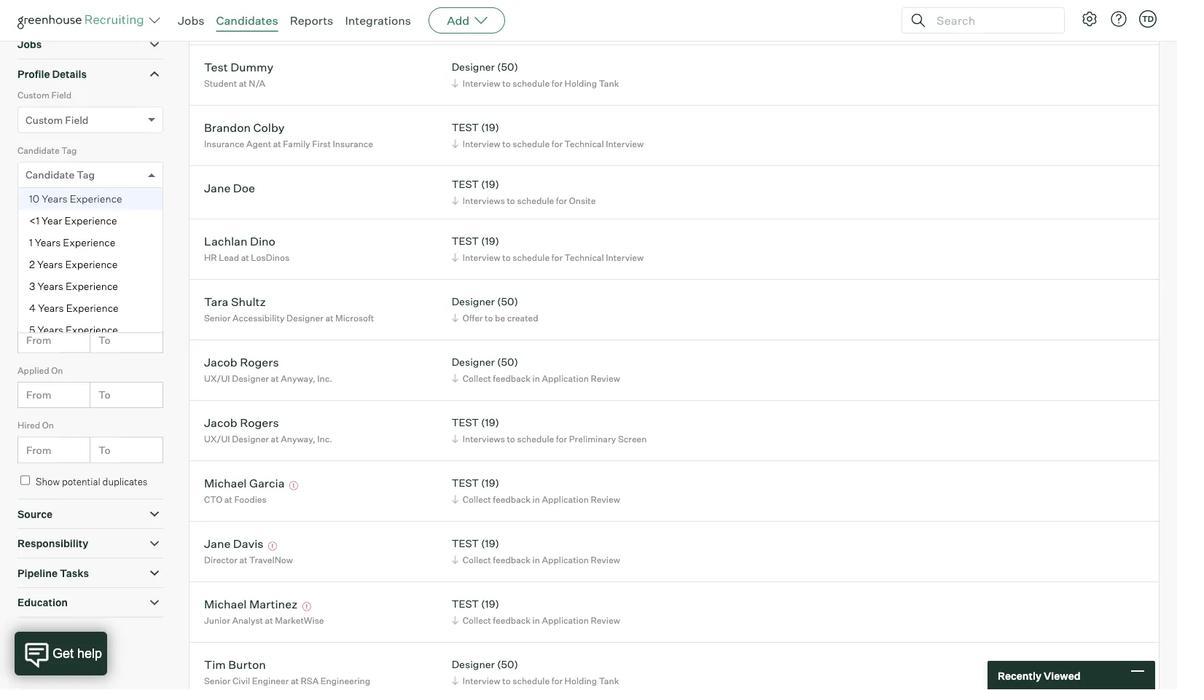 Task type: describe. For each thing, give the bounding box(es) containing it.
application for manager at marketwise
[[542, 17, 589, 28]]

integrations link
[[345, 13, 411, 28]]

designer inside designer (50) offer to be created
[[452, 295, 495, 308]]

0 vertical spatial status
[[17, 200, 44, 211]]

in for michael garcia
[[532, 494, 540, 505]]

10 years experience
[[29, 193, 122, 205]]

family
[[283, 138, 310, 149]]

(19) for ux/ui designer at anyway, inc.
[[481, 416, 499, 429]]

1 vertical spatial rejection reason
[[26, 279, 108, 291]]

first
[[312, 138, 331, 149]]

years for 4
[[38, 302, 64, 315]]

designer inside tara shultz senior accessibility designer at microsoft
[[286, 312, 323, 323]]

reset
[[39, 632, 66, 645]]

2 years experience option
[[18, 254, 163, 276]]

td
[[1142, 14, 1154, 24]]

source
[[17, 508, 53, 521]]

3
[[29, 280, 35, 293]]

agent
[[246, 138, 271, 149]]

type
[[77, 9, 101, 21]]

collect for jane davis
[[463, 554, 491, 565]]

lachlan
[[204, 234, 247, 248]]

list box inside "candidate tag" element
[[18, 188, 163, 341]]

designer (50) offer to be created
[[452, 295, 538, 323]]

test for manager at marketwise
[[452, 0, 479, 13]]

at down martinez
[[265, 615, 273, 626]]

michael martinez has been in application review for more than 5 days image
[[300, 603, 313, 611]]

years for 1
[[35, 236, 61, 249]]

interviews to schedule for preliminary screen link
[[449, 432, 650, 446]]

review for michael martinez
[[591, 615, 620, 626]]

duplicates
[[102, 476, 148, 487]]

1 test (19) collect feedback in application review from the top
[[452, 0, 620, 28]]

interview to schedule for holding tank link for dummy
[[449, 76, 623, 90]]

0 vertical spatial candidate tag
[[17, 145, 77, 156]]

tim burton senior civil engineer at rsa engineering
[[204, 657, 370, 686]]

candidates
[[216, 13, 278, 28]]

4 (50) from the top
[[497, 658, 518, 671]]

4 years experience
[[29, 302, 119, 315]]

0 vertical spatial custom field
[[17, 90, 72, 101]]

jacob rogers ux/ui designer at anyway, inc. for test
[[204, 415, 332, 444]]

pipeline
[[17, 567, 58, 580]]

schedule inside test (19) interviews to schedule for onsite
[[517, 195, 554, 206]]

3 years experience
[[29, 280, 118, 293]]

shultz
[[231, 294, 266, 309]]

1 vertical spatial custom
[[26, 113, 63, 126]]

designer inside designer (50) collect feedback in application review
[[452, 356, 495, 369]]

year
[[42, 214, 62, 227]]

microsoft
[[335, 312, 374, 323]]

n/a
[[249, 78, 265, 89]]

michael for michael garcia
[[204, 476, 247, 490]]

<1 year experience
[[29, 214, 117, 227]]

(50) for test dummy
[[497, 61, 518, 73]]

created
[[507, 312, 538, 323]]

michael garcia link
[[204, 476, 285, 492]]

reports
[[290, 13, 333, 28]]

patricia garcia has been in application review for more than 5 days image
[[286, 5, 299, 14]]

engineering
[[321, 675, 370, 686]]

activity
[[37, 310, 69, 321]]

to for brandon colby
[[502, 138, 511, 149]]

add button
[[429, 7, 505, 34]]

from for applied
[[26, 389, 51, 401]]

5 years experience option
[[18, 319, 163, 341]]

1 designer (50) interview to schedule for holding tank from the top
[[452, 61, 619, 89]]

brandon colby insurance agent at family first insurance
[[204, 120, 373, 149]]

senior for tim
[[204, 675, 231, 686]]

2 collect feedback in application review link from the top
[[449, 371, 624, 385]]

director
[[204, 554, 238, 565]]

rsa
[[301, 675, 319, 686]]

tasks
[[60, 567, 89, 580]]

michael garcia
[[204, 476, 285, 490]]

(19) for junior analyst at marketwise
[[481, 598, 499, 611]]

collect for michael martinez
[[463, 615, 491, 626]]

1 horizontal spatial jobs
[[178, 13, 204, 28]]

Search text field
[[933, 10, 1051, 31]]

offer
[[463, 312, 483, 323]]

0 vertical spatial tag
[[61, 145, 77, 156]]

review for michael garcia
[[591, 494, 620, 505]]

collect inside designer (50) collect feedback in application review
[[463, 373, 491, 384]]

greenhouse recruiting image
[[17, 12, 149, 29]]

lead
[[219, 252, 239, 263]]

interviews for test (19) interviews to schedule for preliminary screen
[[463, 433, 505, 444]]

1 collect feedback in application review link from the top
[[449, 16, 624, 30]]

technical for brandon colby
[[565, 138, 604, 149]]

test
[[204, 60, 228, 74]]

tara
[[204, 294, 228, 309]]

years for 10
[[42, 193, 67, 205]]

tim
[[204, 657, 226, 672]]

1 insurance from the left
[[204, 138, 244, 149]]

responsibility
[[17, 537, 88, 550]]

at inside test dummy student at n/a
[[239, 78, 247, 89]]

to for applied on
[[98, 389, 110, 401]]

feedback for michael martinez
[[493, 615, 531, 626]]

junior
[[204, 615, 230, 626]]

screen
[[618, 433, 647, 444]]

2 years experience
[[29, 258, 118, 271]]

1 vertical spatial status
[[26, 224, 57, 236]]

1 years experience
[[29, 236, 115, 249]]

profile
[[17, 68, 50, 80]]

to for hired on
[[98, 444, 110, 456]]

at right cto
[[224, 494, 232, 505]]

manager at marketwise
[[204, 17, 301, 28]]

test (19) collect feedback in application review for jane davis
[[452, 537, 620, 565]]

director at travelnow
[[204, 554, 293, 565]]

engineer
[[252, 675, 289, 686]]

show
[[36, 476, 60, 487]]

show potential duplicates
[[36, 476, 148, 487]]

interview to schedule for technical interview link for colby
[[449, 137, 647, 151]]

for for dino
[[551, 252, 563, 263]]

status element
[[17, 198, 163, 253]]

test (19) collect feedback in application review for michael garcia
[[452, 477, 620, 505]]

1 years experience option
[[18, 232, 163, 254]]

test (19) interview to schedule for technical interview for dino
[[452, 235, 644, 263]]

0 vertical spatial candidate
[[17, 145, 60, 156]]

test for junior analyst at marketwise
[[452, 598, 479, 611]]

collect for michael garcia
[[463, 494, 491, 505]]

jacob rogers link for test
[[204, 415, 279, 432]]

jane davis has been in application review for more than 5 days image
[[266, 542, 279, 551]]

application for ux/ui designer at anyway, inc.
[[542, 373, 589, 384]]

analyst
[[232, 615, 263, 626]]

education
[[17, 596, 68, 609]]

lachlan dino hr lead at losdinos
[[204, 234, 289, 263]]

integrations
[[345, 13, 411, 28]]

dino
[[250, 234, 275, 248]]

1 vertical spatial candidate
[[26, 169, 75, 181]]

10 years experience option
[[18, 188, 163, 210]]

colby
[[253, 120, 284, 135]]

garcia
[[249, 476, 285, 490]]

michael martinez
[[204, 597, 298, 611]]

1 vertical spatial field
[[65, 113, 89, 126]]

profile details
[[17, 68, 87, 80]]

5 years experience
[[29, 324, 118, 336]]

interviews to schedule for onsite link
[[449, 194, 599, 207]]

1 tank from the top
[[599, 78, 619, 89]]

offer to be created link
[[449, 311, 542, 325]]

collect feedback in application review link for michael martinez
[[449, 613, 624, 627]]

inc. for test (19)
[[317, 433, 332, 444]]

4
[[29, 302, 36, 315]]

brandon colby link
[[204, 120, 284, 137]]

test for ux/ui designer at anyway, inc.
[[452, 416, 479, 429]]

1 review from the top
[[591, 17, 620, 28]]

rogers for designer
[[240, 355, 279, 369]]

jane davis link
[[204, 536, 264, 553]]

(50) for jacob rogers
[[497, 356, 518, 369]]

for inside test (19) interviews to schedule for onsite
[[556, 195, 567, 206]]

0 vertical spatial reason
[[58, 255, 89, 266]]

ux/ui for test (19)
[[204, 433, 230, 444]]

at inside lachlan dino hr lead at losdinos
[[241, 252, 249, 263]]

davis
[[233, 536, 264, 551]]

interviews for test (19) interviews to schedule for onsite
[[463, 195, 505, 206]]

to inside test (19) interviews to schedule for onsite
[[507, 195, 515, 206]]

candidates link
[[216, 13, 278, 28]]

senior for tara
[[204, 312, 231, 323]]

reset filters button
[[17, 625, 105, 652]]

accessibility
[[233, 312, 285, 323]]

last
[[17, 310, 35, 321]]

2
[[29, 258, 35, 271]]

1 holding from the top
[[565, 78, 597, 89]]

travelnow
[[249, 554, 293, 565]]

0 vertical spatial field
[[51, 90, 72, 101]]



Task type: locate. For each thing, give the bounding box(es) containing it.
1 vertical spatial designer (50) interview to schedule for holding tank
[[452, 658, 619, 686]]

be
[[495, 312, 505, 323]]

3 collect feedback in application review link from the top
[[449, 492, 624, 506]]

1 vertical spatial anyway,
[[281, 433, 315, 444]]

jacob for test
[[204, 415, 237, 430]]

feedback for jane davis
[[493, 554, 531, 565]]

2 michael from the top
[[204, 597, 247, 611]]

rogers down accessibility
[[240, 355, 279, 369]]

schedule inside test (19) interviews to schedule for preliminary screen
[[517, 433, 554, 444]]

status
[[17, 200, 44, 211], [26, 224, 57, 236]]

rogers
[[240, 355, 279, 369], [240, 415, 279, 430]]

1 test (19) interview to schedule for technical interview from the top
[[452, 121, 644, 149]]

1 vertical spatial to
[[98, 389, 110, 401]]

8 test from the top
[[452, 598, 479, 611]]

designer (50) collect feedback in application review
[[452, 356, 620, 384]]

1 jane from the top
[[204, 181, 231, 195]]

1 vertical spatial tank
[[599, 675, 619, 686]]

2 holding from the top
[[565, 675, 597, 686]]

1 rogers from the top
[[240, 355, 279, 369]]

3 in from the top
[[532, 494, 540, 505]]

5 collect feedback in application review link from the top
[[449, 613, 624, 627]]

<1
[[29, 214, 39, 227]]

1 vertical spatial custom field
[[26, 113, 89, 126]]

1 interview to schedule for holding tank link from the top
[[449, 76, 623, 90]]

0 vertical spatial from
[[26, 334, 51, 346]]

4 test from the top
[[452, 235, 479, 248]]

experience down 10 years experience option
[[65, 214, 117, 227]]

test for cto at foodies
[[452, 477, 479, 490]]

field
[[51, 90, 72, 101], [65, 113, 89, 126]]

experience down <1 year experience option
[[63, 236, 115, 249]]

2 interview to schedule for technical interview link from the top
[[449, 250, 647, 264]]

rejection reason element
[[17, 253, 163, 308]]

1 vertical spatial tag
[[77, 169, 95, 181]]

(19) for manager at marketwise
[[481, 0, 499, 13]]

rejection reason down 1 years experience
[[17, 255, 89, 266]]

7 test from the top
[[452, 537, 479, 550]]

0 vertical spatial designer (50) interview to schedule for holding tank
[[452, 61, 619, 89]]

0 vertical spatial ux/ui
[[204, 373, 230, 384]]

0 vertical spatial rejection
[[17, 255, 56, 266]]

0 vertical spatial senior
[[204, 312, 231, 323]]

custom
[[17, 90, 49, 101], [26, 113, 63, 126]]

tag
[[61, 145, 77, 156], [77, 169, 95, 181]]

tim burton link
[[204, 657, 266, 674]]

schedule
[[513, 78, 550, 89], [513, 138, 550, 149], [517, 195, 554, 206], [513, 252, 550, 263], [517, 433, 554, 444], [513, 675, 550, 686]]

jane doe
[[204, 181, 255, 195]]

(50)
[[497, 61, 518, 73], [497, 295, 518, 308], [497, 356, 518, 369], [497, 658, 518, 671]]

2 feedback from the top
[[493, 373, 531, 384]]

1 vertical spatial michael
[[204, 597, 247, 611]]

schedule for colby
[[513, 138, 550, 149]]

3 test (19) collect feedback in application review from the top
[[452, 537, 620, 565]]

2 jacob from the top
[[204, 415, 237, 430]]

jacob rogers ux/ui designer at anyway, inc.
[[204, 355, 332, 384], [204, 415, 332, 444]]

at right lead
[[241, 252, 249, 263]]

3 test from the top
[[452, 178, 479, 191]]

2 test from the top
[[452, 121, 479, 134]]

list box
[[18, 188, 163, 341]]

custom field element
[[17, 88, 163, 143]]

1 vertical spatial jacob
[[204, 415, 237, 430]]

(19) for hr lead at losdinos
[[481, 235, 499, 248]]

technical down onsite
[[565, 252, 604, 263]]

tara shultz senior accessibility designer at microsoft
[[204, 294, 374, 323]]

interview to schedule for holding tank link for burton
[[449, 674, 623, 688]]

at right manager at left
[[242, 17, 250, 28]]

<1 year experience option
[[18, 210, 163, 232]]

experience inside option
[[65, 258, 118, 271]]

0 vertical spatial test (19) interview to schedule for technical interview
[[452, 121, 644, 149]]

3 years experience option
[[18, 276, 163, 298]]

experience down 2 years experience option
[[66, 280, 118, 293]]

recently viewed
[[998, 669, 1081, 682]]

burton
[[228, 657, 266, 672]]

0 horizontal spatial jobs
[[17, 38, 42, 51]]

at inside tara shultz senior accessibility designer at microsoft
[[325, 312, 333, 323]]

custom down profile details
[[26, 113, 63, 126]]

jacob rogers link up michael garcia
[[204, 415, 279, 432]]

candidate tag up 10 years experience at the left top of page
[[26, 169, 95, 181]]

to down 4 years experience option
[[98, 334, 110, 346]]

anyway, for designer
[[281, 373, 315, 384]]

1 vertical spatial test (19) interview to schedule for technical interview
[[452, 235, 644, 263]]

michael up cto at foodies
[[204, 476, 247, 490]]

jobs up profile on the left top of the page
[[17, 38, 42, 51]]

feedback
[[493, 17, 531, 28], [493, 373, 531, 384], [493, 494, 531, 505], [493, 554, 531, 565], [493, 615, 531, 626]]

for for colby
[[551, 138, 563, 149]]

1 michael from the top
[[204, 476, 247, 490]]

filters
[[68, 632, 98, 645]]

rejection down the 2
[[26, 279, 71, 291]]

jacob up michael garcia
[[204, 415, 237, 430]]

5 (19) from the top
[[481, 416, 499, 429]]

at left n/a
[[239, 78, 247, 89]]

years
[[42, 193, 67, 205], [35, 236, 61, 249], [37, 258, 63, 271], [38, 280, 63, 293], [38, 302, 64, 315], [37, 324, 63, 336]]

application for director at travelnow
[[542, 554, 589, 565]]

3 to from the top
[[98, 444, 110, 456]]

td button
[[1136, 7, 1160, 31]]

interview to schedule for technical interview link for dino
[[449, 250, 647, 264]]

0 vertical spatial anyway,
[[281, 373, 315, 384]]

experience for 2 years experience
[[65, 258, 118, 271]]

tag down custom field element
[[61, 145, 77, 156]]

at left rsa
[[291, 675, 299, 686]]

application for junior analyst at marketwise
[[542, 615, 589, 626]]

2 (19) from the top
[[481, 121, 499, 134]]

test (19) interview to schedule for technical interview for colby
[[452, 121, 644, 149]]

experience for 1 years experience
[[63, 236, 115, 249]]

interview to schedule for technical interview link down interviews to schedule for onsite link
[[449, 250, 647, 264]]

1 test from the top
[[452, 0, 479, 13]]

tara shultz link
[[204, 294, 266, 311]]

2 (50) from the top
[[497, 295, 518, 308]]

jacob rogers ux/ui designer at anyway, inc. for designer
[[204, 355, 332, 384]]

rejection
[[17, 255, 56, 266], [26, 279, 71, 291]]

michael
[[204, 476, 247, 490], [204, 597, 247, 611]]

(19) inside test (19) interviews to schedule for onsite
[[481, 178, 499, 191]]

8 (19) from the top
[[481, 598, 499, 611]]

2 tank from the top
[[599, 675, 619, 686]]

onsite
[[569, 195, 596, 206]]

5 collect from the top
[[463, 615, 491, 626]]

last activity
[[17, 310, 69, 321]]

0 vertical spatial marketwise
[[252, 17, 301, 28]]

years for 3
[[38, 280, 63, 293]]

years inside 'option'
[[37, 324, 63, 336]]

list box containing 10 years experience
[[18, 188, 163, 341]]

1 interview to schedule for technical interview link from the top
[[449, 137, 647, 151]]

1 vertical spatial marketwise
[[275, 615, 324, 626]]

1 feedback from the top
[[493, 17, 531, 28]]

to for tara shultz
[[485, 312, 493, 323]]

jacob down accessibility
[[204, 355, 237, 369]]

2 technical from the top
[[565, 252, 604, 263]]

insurance down brandon
[[204, 138, 244, 149]]

2 vertical spatial from
[[26, 444, 51, 456]]

jane doe link
[[204, 181, 255, 197]]

2 in from the top
[[532, 373, 540, 384]]

test (19) interview to schedule for technical interview down interviews to schedule for onsite link
[[452, 235, 644, 263]]

test (19) collect feedback in application review for michael martinez
[[452, 598, 620, 626]]

schedule for dummy
[[513, 78, 550, 89]]

senior down tara
[[204, 312, 231, 323]]

1 (50) from the top
[[497, 61, 518, 73]]

1 to from the top
[[98, 334, 110, 346]]

1 anyway, from the top
[[281, 373, 315, 384]]

to inside test (19) interviews to schedule for preliminary screen
[[507, 433, 515, 444]]

jacob rogers link for designer
[[204, 355, 279, 371]]

4 review from the top
[[591, 554, 620, 565]]

jacob rogers link down accessibility
[[204, 355, 279, 371]]

hired on
[[17, 420, 54, 431]]

interviews inside test (19) interviews to schedule for preliminary screen
[[463, 433, 505, 444]]

2 collect from the top
[[463, 373, 491, 384]]

0 vertical spatial tank
[[599, 78, 619, 89]]

from for last
[[26, 334, 51, 346]]

on right hired
[[42, 420, 54, 431]]

from for hired
[[26, 444, 51, 456]]

collect feedback in application review link for jane davis
[[449, 553, 624, 567]]

4 collect from the top
[[463, 554, 491, 565]]

years right the 2
[[37, 258, 63, 271]]

test (19) interviews to schedule for onsite
[[452, 178, 596, 206]]

foodies
[[234, 494, 266, 505]]

manager
[[204, 17, 240, 28]]

experience for <1 year experience
[[65, 214, 117, 227]]

3 review from the top
[[591, 494, 620, 505]]

review inside designer (50) collect feedback in application review
[[591, 373, 620, 384]]

jobs up test
[[178, 13, 204, 28]]

6 test from the top
[[452, 477, 479, 490]]

10
[[29, 193, 39, 205]]

0 vertical spatial on
[[51, 365, 63, 376]]

0 vertical spatial to
[[98, 334, 110, 346]]

0 vertical spatial rogers
[[240, 355, 279, 369]]

1 vertical spatial interview to schedule for technical interview link
[[449, 250, 647, 264]]

3 collect from the top
[[463, 494, 491, 505]]

(50) inside designer (50) collect feedback in application review
[[497, 356, 518, 369]]

experience for 10 years experience
[[70, 193, 122, 205]]

for for rogers
[[556, 433, 567, 444]]

to for lachlan dino
[[502, 252, 511, 263]]

0 vertical spatial custom
[[17, 90, 49, 101]]

inc. for designer (50)
[[317, 373, 332, 384]]

5 in from the top
[[532, 615, 540, 626]]

3 (50) from the top
[[497, 356, 518, 369]]

review for jane davis
[[591, 554, 620, 565]]

in for jane davis
[[532, 554, 540, 565]]

1 vertical spatial jobs
[[17, 38, 42, 51]]

reports link
[[290, 13, 333, 28]]

martinez
[[249, 597, 298, 611]]

1 vertical spatial reason
[[73, 279, 108, 291]]

from down last activity
[[26, 334, 51, 346]]

2 test (19) interview to schedule for technical interview from the top
[[452, 235, 644, 263]]

years right the 1
[[35, 236, 61, 249]]

2 review from the top
[[591, 373, 620, 384]]

reason down 1 years experience
[[58, 255, 89, 266]]

jane for jane doe
[[204, 181, 231, 195]]

1 vertical spatial from
[[26, 389, 51, 401]]

none field inside "candidate tag" element
[[26, 163, 29, 187]]

1 technical from the top
[[565, 138, 604, 149]]

jacob rogers ux/ui designer at anyway, inc. down accessibility
[[204, 355, 332, 384]]

6 (19) from the top
[[481, 477, 499, 490]]

1 ux/ui from the top
[[204, 373, 230, 384]]

application for cto at foodies
[[542, 494, 589, 505]]

2 to from the top
[[98, 389, 110, 401]]

jobs link
[[178, 13, 204, 28]]

0 vertical spatial inc.
[[317, 373, 332, 384]]

status down 10
[[26, 224, 57, 236]]

potential
[[62, 476, 100, 487]]

at down accessibility
[[271, 373, 279, 384]]

(19) for director at travelnow
[[481, 537, 499, 550]]

doe
[[233, 181, 255, 195]]

student
[[204, 78, 237, 89]]

at inside tim burton senior civil engineer at rsa engineering
[[291, 675, 299, 686]]

2 inc. from the top
[[317, 433, 332, 444]]

0 horizontal spatial insurance
[[204, 138, 244, 149]]

0 vertical spatial holding
[[565, 78, 597, 89]]

1 vertical spatial interviews
[[463, 433, 505, 444]]

applied on
[[17, 365, 63, 376]]

(50) for tara shultz
[[497, 295, 518, 308]]

senior inside tara shultz senior accessibility designer at microsoft
[[204, 312, 231, 323]]

at left microsoft
[[325, 312, 333, 323]]

collect feedback in application review link
[[449, 16, 624, 30], [449, 371, 624, 385], [449, 492, 624, 506], [449, 553, 624, 567], [449, 613, 624, 627]]

2 test (19) collect feedback in application review from the top
[[452, 477, 620, 505]]

2 insurance from the left
[[333, 138, 373, 149]]

rejection reason down 2 years experience
[[26, 279, 108, 291]]

schedule for rogers
[[517, 433, 554, 444]]

1 interviews from the top
[[463, 195, 505, 206]]

1 vertical spatial senior
[[204, 675, 231, 686]]

senior
[[204, 312, 231, 323], [204, 675, 231, 686]]

1 vertical spatial jacob rogers link
[[204, 415, 279, 432]]

1 vertical spatial jane
[[204, 536, 231, 551]]

2 jacob rogers link from the top
[[204, 415, 279, 432]]

(19) for insurance agent at family first insurance
[[481, 121, 499, 134]]

schedule for dino
[[513, 252, 550, 263]]

0 vertical spatial michael
[[204, 476, 247, 490]]

marketwise down michael martinez has been in application review for more than 5 days image
[[275, 615, 324, 626]]

applied
[[17, 365, 49, 376]]

0 vertical spatial interviews
[[463, 195, 505, 206]]

test (19) interview to schedule for technical interview up test (19) interviews to schedule for onsite
[[452, 121, 644, 149]]

1 vertical spatial on
[[42, 420, 54, 431]]

experience down the 1 years experience option
[[65, 258, 118, 271]]

1 (19) from the top
[[481, 0, 499, 13]]

cto
[[204, 494, 222, 505]]

civil
[[233, 675, 250, 686]]

jane up director
[[204, 536, 231, 551]]

experience for 5 years experience
[[66, 324, 118, 336]]

experience down 3 years experience "option"
[[66, 302, 119, 315]]

0 vertical spatial technical
[[565, 138, 604, 149]]

status up <1
[[17, 200, 44, 211]]

2 from from the top
[[26, 389, 51, 401]]

feedback inside designer (50) collect feedback in application review
[[493, 373, 531, 384]]

anyway, up michael garcia has been in application review for more than 5 days image at the left of the page
[[281, 433, 315, 444]]

technical up onsite
[[565, 138, 604, 149]]

4 feedback from the top
[[493, 554, 531, 565]]

to for jacob rogers
[[507, 433, 515, 444]]

custom down profile on the left top of the page
[[17, 90, 49, 101]]

4 (19) from the top
[[481, 235, 499, 248]]

senior down tim
[[204, 675, 231, 686]]

anyway, down tara shultz senior accessibility designer at microsoft
[[281, 373, 315, 384]]

feedback for michael garcia
[[493, 494, 531, 505]]

experience inside 'option'
[[66, 324, 118, 336]]

reason
[[58, 255, 89, 266], [73, 279, 108, 291]]

2 designer (50) interview to schedule for holding tank from the top
[[452, 658, 619, 686]]

years for 2
[[37, 258, 63, 271]]

at down "davis"
[[239, 554, 247, 565]]

None field
[[26, 163, 29, 187]]

test for insurance agent at family first insurance
[[452, 121, 479, 134]]

technical for lachlan dino
[[565, 252, 604, 263]]

1 vertical spatial interview to schedule for holding tank link
[[449, 674, 623, 688]]

2 interviews from the top
[[463, 433, 505, 444]]

2 senior from the top
[[204, 675, 231, 686]]

5 test from the top
[[452, 416, 479, 429]]

1 vertical spatial jacob rogers ux/ui designer at anyway, inc.
[[204, 415, 332, 444]]

losdinos
[[251, 252, 289, 263]]

marketwise
[[252, 17, 301, 28], [275, 615, 324, 626]]

jane davis
[[204, 536, 264, 551]]

0 vertical spatial jobs
[[178, 13, 204, 28]]

cto at foodies
[[204, 494, 266, 505]]

jane left doe
[[204, 181, 231, 195]]

from down applied on
[[26, 389, 51, 401]]

experience up <1 year experience option
[[70, 193, 122, 205]]

at down colby on the left top of page
[[273, 138, 281, 149]]

test inside test (19) interviews to schedule for preliminary screen
[[452, 416, 479, 429]]

reason down 2 years experience option
[[73, 279, 108, 291]]

0 vertical spatial rejection reason
[[17, 255, 89, 266]]

2 vertical spatial to
[[98, 444, 110, 456]]

2 rogers from the top
[[240, 415, 279, 430]]

2 anyway, from the top
[[281, 433, 315, 444]]

4 years experience option
[[18, 298, 163, 319]]

1 in from the top
[[532, 17, 540, 28]]

for for dummy
[[551, 78, 563, 89]]

senior inside tim burton senior civil engineer at rsa engineering
[[204, 675, 231, 686]]

2 interview to schedule for holding tank link from the top
[[449, 674, 623, 688]]

1 jacob rogers link from the top
[[204, 355, 279, 371]]

test for director at travelnow
[[452, 537, 479, 550]]

test for hr lead at losdinos
[[452, 235, 479, 248]]

rejection reason
[[17, 255, 89, 266], [26, 279, 108, 291]]

rejection down the 1
[[17, 255, 56, 266]]

2 jane from the top
[[204, 536, 231, 551]]

1 vertical spatial inc.
[[317, 433, 332, 444]]

from
[[26, 334, 51, 346], [26, 389, 51, 401], [26, 444, 51, 456]]

jane for jane davis
[[204, 536, 231, 551]]

insurance
[[204, 138, 244, 149], [333, 138, 373, 149]]

0 vertical spatial interview to schedule for technical interview link
[[449, 137, 647, 151]]

1 vertical spatial rejection
[[26, 279, 71, 291]]

1 senior from the top
[[204, 312, 231, 323]]

1 from from the top
[[26, 334, 51, 346]]

on for applied on
[[51, 365, 63, 376]]

at up garcia
[[271, 433, 279, 444]]

michael martinez link
[[204, 597, 298, 613]]

1 collect from the top
[[463, 17, 491, 28]]

1 vertical spatial rogers
[[240, 415, 279, 430]]

1 vertical spatial holding
[[565, 675, 597, 686]]

anyway, for test
[[281, 433, 315, 444]]

4 in from the top
[[532, 554, 540, 565]]

0 vertical spatial jacob rogers link
[[204, 355, 279, 371]]

rogers for test
[[240, 415, 279, 430]]

test inside test (19) interviews to schedule for onsite
[[452, 178, 479, 191]]

jacob for designer
[[204, 355, 237, 369]]

brandon
[[204, 120, 251, 135]]

michael for michael martinez
[[204, 597, 247, 611]]

3 from from the top
[[26, 444, 51, 456]]

to down 5 years experience 'option'
[[98, 389, 110, 401]]

3 feedback from the top
[[493, 494, 531, 505]]

0 vertical spatial jacob
[[204, 355, 237, 369]]

years down activity
[[37, 324, 63, 336]]

5 review from the top
[[591, 615, 620, 626]]

1 jacob from the top
[[204, 355, 237, 369]]

Show potential duplicates checkbox
[[20, 476, 30, 485]]

viewed
[[1044, 669, 1081, 682]]

years inside option
[[37, 258, 63, 271]]

test dummy student at n/a
[[204, 60, 273, 89]]

(50) inside designer (50) offer to be created
[[497, 295, 518, 308]]

years inside "option"
[[38, 280, 63, 293]]

years right 4
[[38, 302, 64, 315]]

reset filters
[[39, 632, 98, 645]]

tank
[[599, 78, 619, 89], [599, 675, 619, 686]]

(19) inside test (19) interviews to schedule for preliminary screen
[[481, 416, 499, 429]]

2 jacob rogers ux/ui designer at anyway, inc. from the top
[[204, 415, 332, 444]]

1 vertical spatial ux/ui
[[204, 433, 230, 444]]

experience for 4 years experience
[[66, 302, 119, 315]]

3 (19) from the top
[[481, 178, 499, 191]]

to for test dummy
[[502, 78, 511, 89]]

test dummy link
[[204, 60, 273, 76]]

preliminary
[[569, 433, 616, 444]]

experience inside "option"
[[66, 280, 118, 293]]

review
[[591, 17, 620, 28], [591, 373, 620, 384], [591, 494, 620, 505], [591, 554, 620, 565], [591, 615, 620, 626]]

experience for 3 years experience
[[66, 280, 118, 293]]

on right applied
[[51, 365, 63, 376]]

from down hired on at bottom left
[[26, 444, 51, 456]]

in inside designer (50) collect feedback in application review
[[532, 373, 540, 384]]

insurance right "first"
[[333, 138, 373, 149]]

0 vertical spatial jane
[[204, 181, 231, 195]]

ux/ui for designer (50)
[[204, 373, 230, 384]]

collect feedback in application review link for michael garcia
[[449, 492, 624, 506]]

2 ux/ui from the top
[[204, 433, 230, 444]]

application inside designer (50) collect feedback in application review
[[542, 373, 589, 384]]

1 jacob rogers ux/ui designer at anyway, inc. from the top
[[204, 355, 332, 384]]

4 test (19) collect feedback in application review from the top
[[452, 598, 620, 626]]

interview to schedule for technical interview link
[[449, 137, 647, 151], [449, 250, 647, 264]]

recently
[[998, 669, 1041, 682]]

interview to schedule for technical interview link up test (19) interviews to schedule for onsite
[[449, 137, 647, 151]]

interviews
[[463, 195, 505, 206], [463, 433, 505, 444]]

interviews inside test (19) interviews to schedule for onsite
[[463, 195, 505, 206]]

1 vertical spatial candidate tag
[[26, 169, 95, 181]]

on for hired on
[[42, 420, 54, 431]]

(19) for cto at foodies
[[481, 477, 499, 490]]

tag up 10 years experience option
[[77, 169, 95, 181]]

to inside designer (50) offer to be created
[[485, 312, 493, 323]]

hr
[[204, 252, 217, 263]]

at inside brandon colby insurance agent at family first insurance
[[273, 138, 281, 149]]

1 vertical spatial technical
[[565, 252, 604, 263]]

(19)
[[481, 0, 499, 13], [481, 121, 499, 134], [481, 178, 499, 191], [481, 235, 499, 248], [481, 416, 499, 429], [481, 477, 499, 490], [481, 537, 499, 550], [481, 598, 499, 611]]

candidate tag element
[[17, 143, 163, 341]]

michael up junior
[[204, 597, 247, 611]]

1
[[29, 236, 33, 249]]

to for last activity
[[98, 334, 110, 346]]

marketwise down the patricia garcia has been in application review for more than 5 days icon
[[252, 17, 301, 28]]

years right the 3
[[38, 280, 63, 293]]

5 feedback from the top
[[493, 615, 531, 626]]

0 vertical spatial interview to schedule for holding tank link
[[449, 76, 623, 90]]

test
[[452, 0, 479, 13], [452, 121, 479, 134], [452, 178, 479, 191], [452, 235, 479, 248], [452, 416, 479, 429], [452, 477, 479, 490], [452, 537, 479, 550], [452, 598, 479, 611]]

years for 5
[[37, 324, 63, 336]]

jacob rogers ux/ui designer at anyway, inc. up garcia
[[204, 415, 332, 444]]

7 (19) from the top
[[481, 537, 499, 550]]

test (19) interview to schedule for technical interview
[[452, 121, 644, 149], [452, 235, 644, 263]]

rogers up garcia
[[240, 415, 279, 430]]

to up show potential duplicates
[[98, 444, 110, 456]]

on
[[51, 365, 63, 376], [42, 420, 54, 431]]

0 vertical spatial jacob rogers ux/ui designer at anyway, inc.
[[204, 355, 332, 384]]

michael garcia has been in application review for more than 5 days image
[[287, 482, 300, 490]]

test (19) interviews to schedule for preliminary screen
[[452, 416, 647, 444]]

pipeline tasks
[[17, 567, 89, 580]]

1 horizontal spatial insurance
[[333, 138, 373, 149]]

experience down 4 years experience option
[[66, 324, 118, 336]]

years right 10
[[42, 193, 67, 205]]

candidate tag up 10
[[17, 145, 77, 156]]

1 inc. from the top
[[317, 373, 332, 384]]

for inside test (19) interviews to schedule for preliminary screen
[[556, 433, 567, 444]]

in for michael martinez
[[532, 615, 540, 626]]

configure image
[[1081, 10, 1098, 28]]

4 collect feedback in application review link from the top
[[449, 553, 624, 567]]

collect
[[463, 17, 491, 28], [463, 373, 491, 384], [463, 494, 491, 505], [463, 554, 491, 565], [463, 615, 491, 626]]



Task type: vqa. For each thing, say whether or not it's contained in the screenshot.


